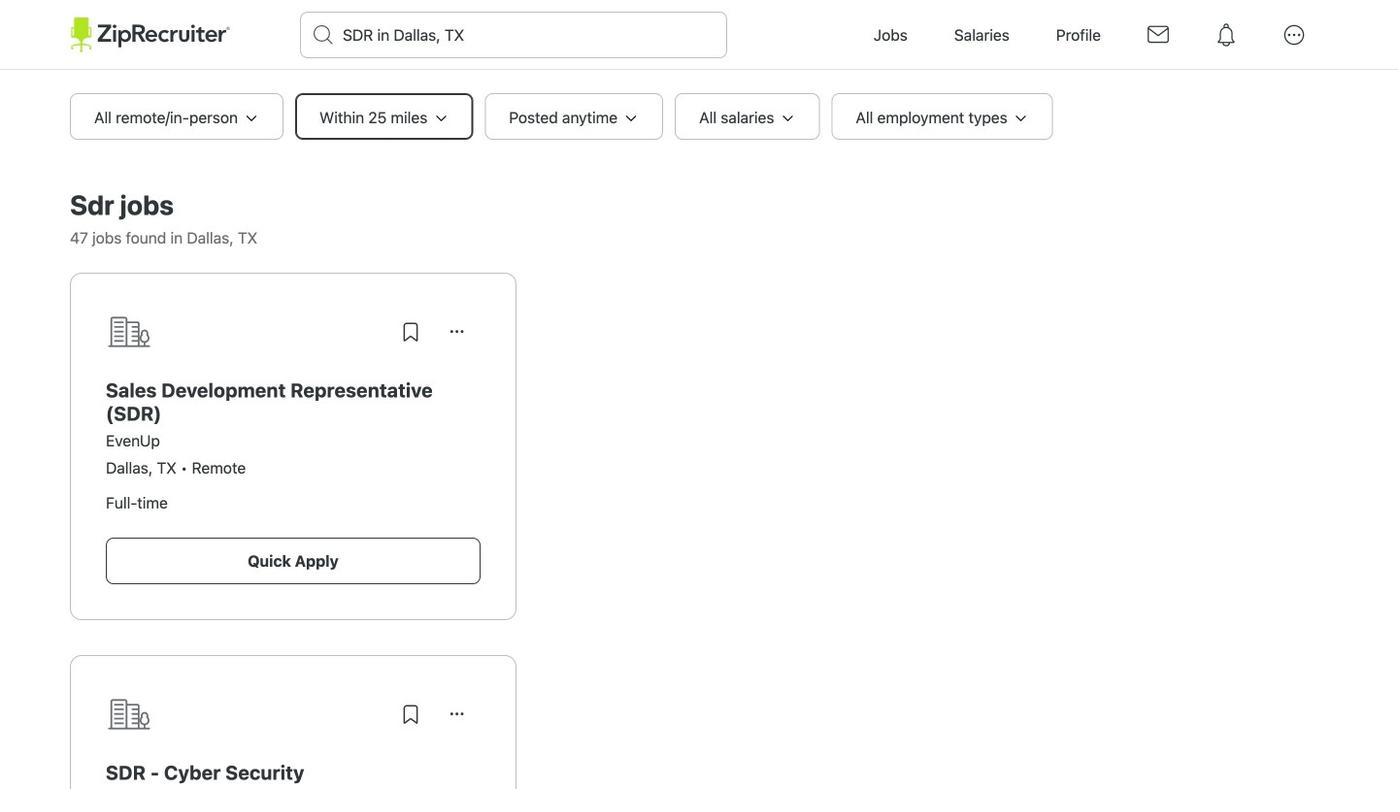 Task type: describe. For each thing, give the bounding box(es) containing it.
sdr - cyber security element
[[106, 761, 481, 785]]

save job for later image for sales development representative (sdr) element on the left of the page
[[399, 320, 422, 344]]

notifications image
[[1204, 13, 1249, 57]]

Search job title or keyword search field
[[301, 13, 726, 57]]

main element
[[70, 0, 1328, 70]]



Task type: locate. For each thing, give the bounding box(es) containing it.
menu image
[[1272, 13, 1317, 57]]

save job for later image for sdr - cyber security element
[[399, 703, 422, 726]]

2 save job for later image from the top
[[399, 703, 422, 726]]

0 vertical spatial save job for later image
[[399, 320, 422, 344]]

ziprecruiter image
[[70, 17, 230, 52]]

sales development representative (sdr) element
[[106, 379, 481, 425]]

save job for later image
[[399, 320, 422, 344], [399, 703, 422, 726]]

1 vertical spatial save job for later image
[[399, 703, 422, 726]]

1 save job for later image from the top
[[399, 320, 422, 344]]

None button
[[434, 309, 481, 355]]

job card menu element
[[434, 711, 481, 730]]



Task type: vqa. For each thing, say whether or not it's contained in the screenshot.
search job title or keyword text field
no



